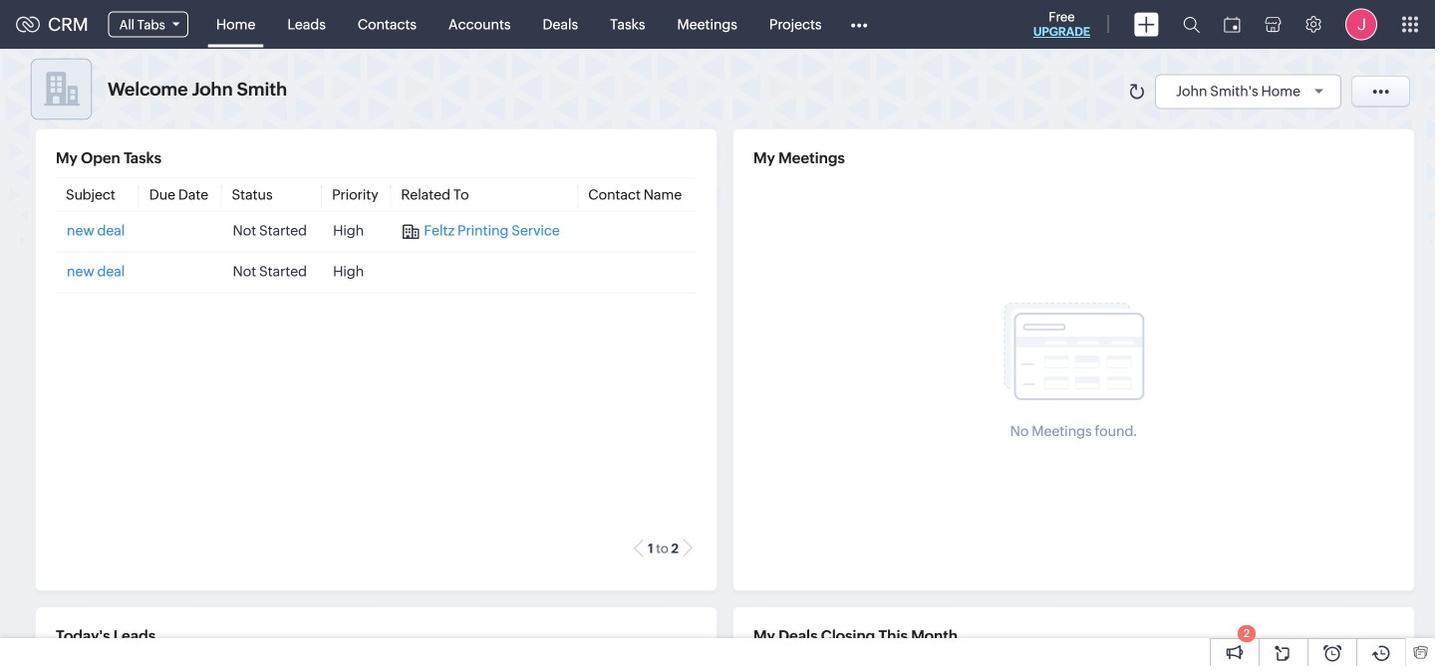 Task type: locate. For each thing, give the bounding box(es) containing it.
None field
[[96, 7, 200, 41]]

profile element
[[1334, 0, 1390, 48]]

create menu element
[[1122, 0, 1171, 48]]



Task type: describe. For each thing, give the bounding box(es) containing it.
profile image
[[1346, 8, 1378, 40]]

Other Modules field
[[838, 8, 881, 40]]

search image
[[1183, 16, 1200, 33]]

create menu image
[[1134, 12, 1159, 36]]

search element
[[1171, 0, 1212, 49]]

calendar image
[[1224, 16, 1241, 32]]

logo image
[[16, 16, 40, 32]]



Task type: vqa. For each thing, say whether or not it's contained in the screenshot.
middle THE AND
no



